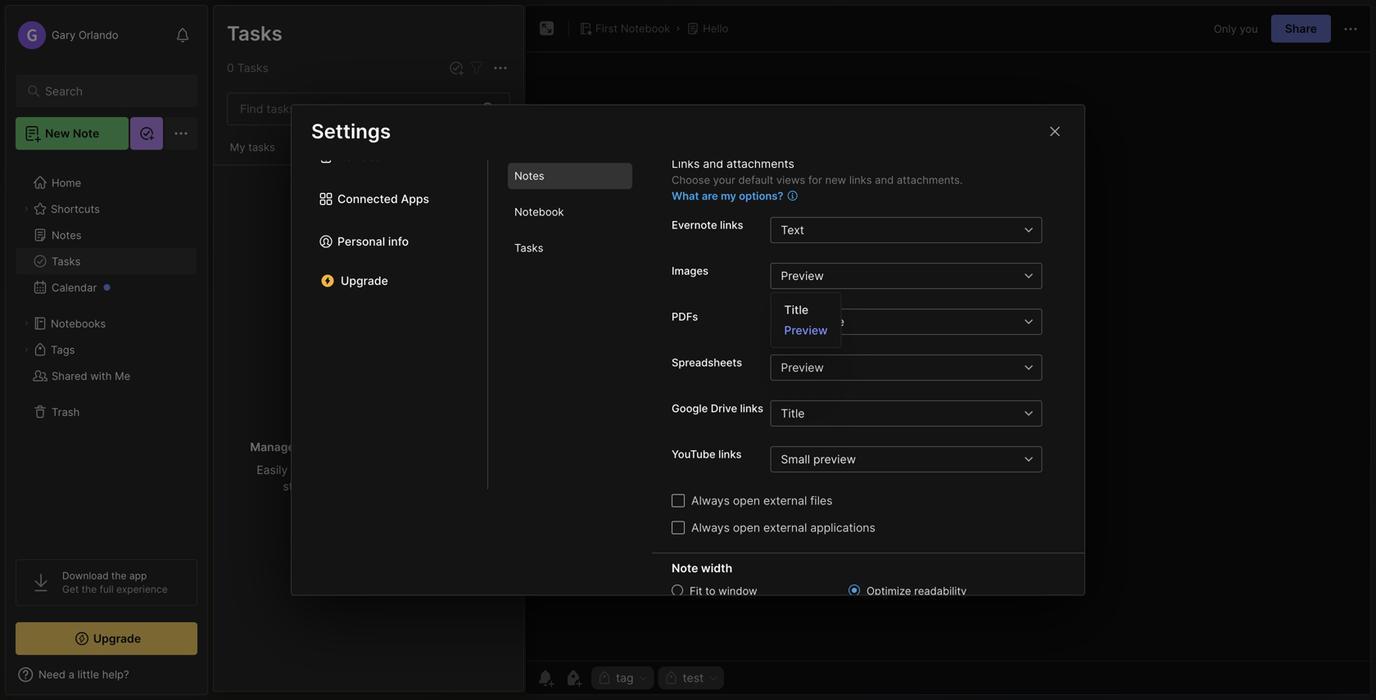 Task type: describe. For each thing, give the bounding box(es) containing it.
upgrade button inside "main" 'element'
[[16, 623, 197, 656]]

title for title preview
[[785, 303, 809, 317]]

preview button for spreadsheets
[[771, 355, 1016, 381]]

expand tags image
[[21, 345, 31, 355]]

due
[[332, 463, 353, 477]]

Fit to window radio
[[672, 585, 683, 597]]

images
[[672, 265, 709, 277]]

youtube
[[672, 448, 716, 461]]

single page
[[781, 315, 845, 329]]

1 vertical spatial note
[[672, 562, 699, 576]]

choose your default views for new links and attachments.
[[672, 174, 963, 186]]

preview link
[[771, 320, 841, 341]]

notes
[[236, 60, 267, 74]]

tag inside button
[[616, 672, 634, 686]]

google drive links
[[672, 402, 764, 415]]

always for always open external applications
[[692, 521, 730, 535]]

view
[[375, 480, 400, 494]]

notes tab
[[508, 163, 633, 189]]

add tag image
[[564, 669, 583, 688]]

close image
[[1046, 122, 1065, 141]]

are
[[702, 190, 718, 202]]

Search text field
[[45, 84, 176, 99]]

attachments.
[[897, 174, 963, 186]]

note width
[[672, 562, 733, 576]]

2 notes
[[226, 60, 267, 74]]

1 horizontal spatial the
[[111, 570, 127, 582]]

place
[[457, 440, 487, 454]]

page
[[818, 315, 845, 329]]

tasks right 0
[[237, 61, 269, 75]]

fit
[[690, 585, 703, 598]]

tasks inside tasks button
[[52, 255, 81, 268]]

my
[[230, 141, 245, 154]]

using
[[320, 480, 349, 494]]

hello inside button
[[703, 22, 729, 35]]

shortcuts
[[51, 203, 100, 215]]

2
[[226, 60, 233, 74]]

first
[[596, 22, 618, 35]]

download the app get the full experience
[[62, 570, 168, 596]]

organize
[[321, 440, 369, 454]]

dropdown list menu
[[771, 300, 841, 341]]

this
[[230, 132, 252, 144]]

single
[[781, 315, 814, 329]]

title for title
[[781, 407, 805, 421]]

nov for nov 21, 2023
[[230, 258, 249, 270]]

21,
[[252, 258, 264, 270]]

preview for spreadsheets
[[781, 361, 824, 375]]

links
[[672, 157, 700, 171]]

1 vertical spatial test
[[338, 155, 356, 167]]

tree inside "main" 'element'
[[6, 160, 207, 545]]

date,
[[356, 463, 384, 477]]

links right "new"
[[850, 174, 872, 186]]

evernote links
[[672, 219, 744, 231]]

Find tasks… text field
[[230, 95, 473, 123]]

open for always open external files
[[733, 494, 761, 508]]

info
[[388, 235, 409, 249]]

test button
[[658, 667, 725, 690]]

Choose default view option for Evernote links field
[[771, 217, 1065, 243]]

tasks inside tasks tab
[[515, 242, 544, 255]]

notes link
[[16, 222, 197, 248]]

preview inside dropdown list menu
[[785, 324, 828, 338]]

this
[[352, 480, 372, 494]]

upgrade for upgrade popup button in "main" 'element'
[[93, 632, 141, 646]]

app
[[129, 570, 147, 582]]

new note
[[45, 127, 99, 141]]

new task image
[[448, 60, 465, 76]]

connected apps
[[338, 192, 429, 206]]

title link
[[771, 300, 841, 320]]

shared with me link
[[16, 363, 197, 389]]

home
[[52, 176, 81, 189]]

links right youtube
[[719, 448, 742, 461]]

0
[[227, 61, 234, 75]]

you
[[1240, 22, 1259, 35]]

tags button
[[16, 337, 197, 363]]

youtube links
[[672, 448, 742, 461]]

shared
[[52, 370, 87, 382]]

note window element
[[525, 5, 1372, 696]]

only you
[[1214, 22, 1259, 35]]

test inside test button
[[683, 672, 704, 686]]

attachments
[[727, 157, 795, 171]]

Choose default view option for YouTube links field
[[771, 447, 1065, 473]]

assigned
[[432, 463, 481, 477]]

preview
[[814, 453, 856, 467]]

shared with me
[[52, 370, 130, 382]]

links and attachments
[[672, 157, 795, 171]]

easily
[[257, 463, 288, 477]]

nov 28, 2023
[[230, 155, 293, 167]]

Always open external applications checkbox
[[672, 522, 685, 535]]

notes inside notes tab
[[515, 170, 545, 183]]

nov for nov 28, 2023
[[230, 155, 249, 167]]

1 horizontal spatial upgrade button
[[311, 268, 468, 294]]

tasks up notes
[[227, 21, 283, 45]]

Note Editor text field
[[526, 52, 1371, 661]]

applications
[[811, 521, 876, 535]]

tasks inside button
[[248, 141, 275, 154]]

default
[[739, 174, 774, 186]]

Choose default view option for PDFs field
[[771, 309, 1065, 335]]

option group containing fit to window
[[672, 583, 1006, 686]]

text button
[[771, 217, 1016, 243]]

external for applications
[[764, 521, 807, 535]]

1 horizontal spatial notes
[[226, 20, 283, 45]]

with
[[90, 370, 112, 382]]

new
[[826, 174, 847, 186]]

small
[[781, 453, 810, 467]]

more
[[427, 480, 455, 494]]

row group containing manage and organize tasks all in one place
[[214, 166, 524, 507]]

add a reminder image
[[536, 669, 556, 688]]



Task type: locate. For each thing, give the bounding box(es) containing it.
the up full
[[111, 570, 127, 582]]

test down settings
[[338, 155, 356, 167]]

2023
[[269, 155, 293, 167], [267, 258, 292, 270]]

always open external applications
[[692, 521, 876, 535]]

always right always open external files checkbox
[[692, 494, 730, 508]]

small preview button
[[771, 447, 1016, 473]]

status
[[283, 480, 317, 494]]

tasks inside row group
[[372, 440, 402, 454]]

2 nov from the top
[[230, 258, 249, 270]]

nov
[[230, 155, 249, 167], [230, 258, 249, 270]]

notes inside notes link
[[52, 229, 82, 242]]

0 vertical spatial upgrade button
[[311, 268, 468, 294]]

0 vertical spatial hello
[[703, 22, 729, 35]]

title
[[785, 303, 809, 317], [781, 407, 805, 421]]

upgrade down full
[[93, 632, 141, 646]]

1 nov from the top
[[230, 155, 249, 167]]

0 vertical spatial note
[[73, 127, 99, 141]]

one
[[433, 440, 454, 454]]

0 vertical spatial title
[[785, 303, 809, 317]]

external down always open external files
[[764, 521, 807, 535]]

0 horizontal spatial the
[[82, 584, 97, 596]]

none search field inside "main" 'element'
[[45, 81, 176, 101]]

Choose default view option for Spreadsheets field
[[771, 355, 1065, 381]]

tasks up calendar
[[52, 255, 81, 268]]

your
[[714, 174, 736, 186]]

shortcuts button
[[16, 196, 197, 222]]

trash
[[52, 406, 80, 419]]

and up your
[[703, 157, 724, 171]]

Choose default view option for Images field
[[771, 263, 1065, 289]]

tree containing home
[[6, 160, 207, 545]]

and down or
[[403, 480, 424, 494]]

1 tab list from the left
[[292, 55, 488, 490]]

upgrade
[[341, 274, 388, 288], [93, 632, 141, 646]]

this is a test
[[230, 132, 294, 144]]

0 horizontal spatial tasks
[[248, 141, 275, 154]]

upgrade button down info
[[311, 268, 468, 294]]

preview button for images
[[771, 263, 1016, 289]]

1 vertical spatial the
[[82, 584, 97, 596]]

2 external from the top
[[764, 521, 807, 535]]

1 preview button from the top
[[771, 263, 1016, 289]]

tag right 'add tag' image
[[616, 672, 634, 686]]

sort
[[291, 463, 313, 477]]

personal info
[[338, 235, 409, 249]]

tooltip
[[410, 19, 592, 52]]

1 vertical spatial preview button
[[771, 355, 1016, 381]]

links down my
[[720, 219, 744, 231]]

first notebook
[[596, 22, 670, 35]]

nov down my
[[230, 155, 249, 167]]

preview button up title button
[[771, 355, 1016, 381]]

0 horizontal spatial note
[[73, 127, 99, 141]]

2 vertical spatial test
[[683, 672, 704, 686]]

options?
[[739, 190, 784, 202]]

and inside easily sort by due date, note, or assigned status using this view and more
[[403, 480, 424, 494]]

0 vertical spatial notebook
[[621, 22, 670, 35]]

google
[[672, 402, 708, 415]]

always for always open external files
[[692, 494, 730, 508]]

1 horizontal spatial notebook
[[621, 22, 670, 35]]

1 vertical spatial title
[[781, 407, 805, 421]]

0 horizontal spatial test
[[275, 132, 294, 144]]

2023 for nov 28, 2023
[[269, 155, 293, 167]]

2 always from the top
[[692, 521, 730, 535]]

nov 21, 2023
[[230, 258, 292, 270]]

me
[[115, 370, 130, 382]]

the
[[111, 570, 127, 582], [82, 584, 97, 596]]

0 vertical spatial always
[[692, 494, 730, 508]]

tasks button
[[16, 248, 197, 275]]

my tasks button
[[214, 132, 291, 165]]

upgrade button
[[311, 268, 468, 294], [16, 623, 197, 656]]

and
[[703, 157, 724, 171], [875, 174, 894, 186], [298, 440, 319, 454], [403, 480, 424, 494]]

open
[[733, 494, 761, 508], [733, 521, 761, 535]]

2 open from the top
[[733, 521, 761, 535]]

untitled
[[230, 236, 271, 249]]

new
[[45, 127, 70, 141]]

tags
[[51, 344, 75, 356]]

Always open external files checkbox
[[672, 495, 685, 508]]

1 vertical spatial tag
[[616, 672, 634, 686]]

preview button up single page button
[[771, 263, 1016, 289]]

tag button
[[592, 667, 654, 690]]

upgrade inside "main" 'element'
[[93, 632, 141, 646]]

title inside title preview
[[785, 303, 809, 317]]

1 vertical spatial 2023
[[267, 258, 292, 270]]

tag left devices
[[307, 155, 322, 167]]

2023 right 28, at left top
[[269, 155, 293, 167]]

experience
[[116, 584, 168, 596]]

preview for images
[[781, 269, 824, 283]]

1 vertical spatial hello
[[230, 114, 256, 127]]

title inside button
[[781, 407, 805, 421]]

0 vertical spatial tag
[[307, 155, 322, 167]]

0 vertical spatial preview
[[781, 269, 824, 283]]

open up always open external applications
[[733, 494, 761, 508]]

main element
[[0, 0, 213, 701]]

1 vertical spatial nov
[[230, 258, 249, 270]]

window
[[719, 585, 758, 598]]

notebook inside tab
[[515, 206, 564, 219]]

download
[[62, 570, 109, 582]]

notebook tab
[[508, 199, 633, 225]]

small preview
[[781, 453, 856, 467]]

1 horizontal spatial tag
[[616, 672, 634, 686]]

0 vertical spatial test
[[275, 132, 294, 144]]

hello button
[[684, 17, 732, 40]]

note,
[[387, 463, 415, 477]]

notebook
[[621, 22, 670, 35], [515, 206, 564, 219]]

note inside "main" 'element'
[[73, 127, 99, 141]]

2023 for nov 21, 2023
[[267, 258, 292, 270]]

files
[[811, 494, 833, 508]]

readability
[[915, 585, 967, 598]]

full
[[100, 584, 114, 596]]

Optimize readability radio
[[849, 585, 860, 597]]

calendar button
[[16, 275, 197, 301]]

tasks
[[227, 21, 283, 45], [237, 61, 269, 75], [515, 242, 544, 255], [52, 255, 81, 268]]

preview inside preview field
[[781, 269, 824, 283]]

links
[[850, 174, 872, 186], [720, 219, 744, 231], [740, 402, 764, 415], [719, 448, 742, 461]]

2 vertical spatial notes
[[52, 229, 82, 242]]

what are my options?
[[672, 190, 784, 202]]

notes up notes
[[226, 20, 283, 45]]

1 always from the top
[[692, 494, 730, 508]]

1 external from the top
[[764, 494, 807, 508]]

expand notebooks image
[[21, 319, 31, 329]]

None search field
[[45, 81, 176, 101]]

0 vertical spatial nov
[[230, 155, 249, 167]]

0 vertical spatial preview button
[[771, 263, 1016, 289]]

tab list containing notes
[[488, 55, 652, 490]]

2 horizontal spatial test
[[683, 672, 704, 686]]

0 horizontal spatial hello
[[230, 114, 256, 127]]

notebook down notes tab
[[515, 206, 564, 219]]

notes down shortcuts
[[52, 229, 82, 242]]

1 vertical spatial upgrade button
[[16, 623, 197, 656]]

0 horizontal spatial tag
[[307, 155, 322, 167]]

external
[[764, 494, 807, 508], [764, 521, 807, 535]]

0 horizontal spatial upgrade button
[[16, 623, 197, 656]]

tab list containing devices
[[292, 55, 488, 490]]

and up sort
[[298, 440, 319, 454]]

0 vertical spatial 2023
[[269, 155, 293, 167]]

tasks down notebook tab
[[515, 242, 544, 255]]

settings
[[311, 119, 391, 143]]

0 vertical spatial the
[[111, 570, 127, 582]]

0 horizontal spatial notebook
[[515, 206, 564, 219]]

preview inside choose default view option for spreadsheets field
[[781, 361, 824, 375]]

nov left "21,"
[[230, 258, 249, 270]]

1 vertical spatial external
[[764, 521, 807, 535]]

upgrade for rightmost upgrade popup button
[[341, 274, 388, 288]]

row group
[[214, 166, 524, 507]]

note right new
[[73, 127, 99, 141]]

upgrade button down full
[[16, 623, 197, 656]]

notebook inside button
[[621, 22, 670, 35]]

0 horizontal spatial upgrade
[[93, 632, 141, 646]]

get
[[62, 584, 79, 596]]

0 horizontal spatial notes
[[52, 229, 82, 242]]

drive
[[711, 402, 738, 415]]

the down download on the left bottom of page
[[82, 584, 97, 596]]

0 tasks
[[227, 61, 269, 75]]

single page button
[[771, 309, 1016, 335]]

views
[[777, 174, 806, 186]]

tab list for notes
[[292, 55, 488, 490]]

tab list
[[292, 55, 488, 490], [488, 55, 652, 490]]

external for files
[[764, 494, 807, 508]]

1 vertical spatial always
[[692, 521, 730, 535]]

links right drive
[[740, 402, 764, 415]]

spreadsheets
[[672, 356, 742, 369]]

2 tab list from the left
[[488, 55, 652, 490]]

1 vertical spatial upgrade
[[93, 632, 141, 646]]

test right 'tag' button
[[683, 672, 704, 686]]

notebooks link
[[16, 311, 197, 337]]

open for always open external applications
[[733, 521, 761, 535]]

0 vertical spatial notes
[[226, 20, 283, 45]]

always
[[692, 494, 730, 508], [692, 521, 730, 535]]

tree
[[6, 160, 207, 545]]

1 horizontal spatial hello
[[703, 22, 729, 35]]

notebooks
[[51, 317, 106, 330]]

1 horizontal spatial test
[[338, 155, 356, 167]]

tasks tab
[[508, 235, 633, 261]]

2 horizontal spatial notes
[[515, 170, 545, 183]]

test
[[275, 132, 294, 144], [338, 155, 356, 167], [683, 672, 704, 686]]

Choose default view option for Google Drive links field
[[771, 401, 1065, 427]]

1 horizontal spatial note
[[672, 562, 699, 576]]

open down always open external files
[[733, 521, 761, 535]]

1 horizontal spatial upgrade
[[341, 274, 388, 288]]

and left attachments.
[[875, 174, 894, 186]]

1 vertical spatial tasks
[[372, 440, 402, 454]]

external up always open external applications
[[764, 494, 807, 508]]

0 vertical spatial external
[[764, 494, 807, 508]]

1 vertical spatial notebook
[[515, 206, 564, 219]]

trash link
[[16, 399, 197, 425]]

0 vertical spatial upgrade
[[341, 274, 388, 288]]

0 vertical spatial open
[[733, 494, 761, 508]]

width
[[701, 562, 733, 576]]

1 vertical spatial notes
[[515, 170, 545, 183]]

manage
[[250, 440, 295, 454]]

only
[[1214, 22, 1237, 35]]

28,
[[252, 155, 266, 167]]

1 vertical spatial open
[[733, 521, 761, 535]]

test right a
[[275, 132, 294, 144]]

devices
[[338, 150, 381, 163]]

always open external files
[[692, 494, 833, 508]]

1 horizontal spatial tasks
[[372, 440, 402, 454]]

apps
[[401, 192, 429, 206]]

notes up notebook tab
[[515, 170, 545, 183]]

expand note image
[[538, 19, 557, 39]]

text
[[781, 223, 805, 237]]

to
[[706, 585, 716, 598]]

0 vertical spatial tasks
[[248, 141, 275, 154]]

2 preview button from the top
[[771, 355, 1016, 381]]

2023 right "21,"
[[267, 258, 292, 270]]

choose
[[672, 174, 711, 186]]

manage and organize tasks all in one place
[[250, 440, 487, 454]]

in
[[421, 440, 431, 454]]

upgrade down personal
[[341, 274, 388, 288]]

notebook right first
[[621, 22, 670, 35]]

title preview
[[785, 303, 828, 338]]

always right always open external applications option
[[692, 521, 730, 535]]

evernote
[[672, 219, 718, 231]]

1 open from the top
[[733, 494, 761, 508]]

for
[[809, 174, 823, 186]]

connected
[[338, 192, 398, 206]]

option group
[[672, 583, 1006, 686]]

or
[[418, 463, 429, 477]]

note up "fit to window" radio at the bottom left of page
[[672, 562, 699, 576]]

1 vertical spatial preview
[[785, 324, 828, 338]]

calendar
[[52, 281, 97, 294]]

home link
[[16, 170, 197, 196]]

personal
[[338, 235, 385, 249]]

tab list for links and attachments
[[488, 55, 652, 490]]

2 vertical spatial preview
[[781, 361, 824, 375]]

first notebook button
[[576, 17, 674, 40]]



Task type: vqa. For each thing, say whether or not it's contained in the screenshot.
the left TAB
no



